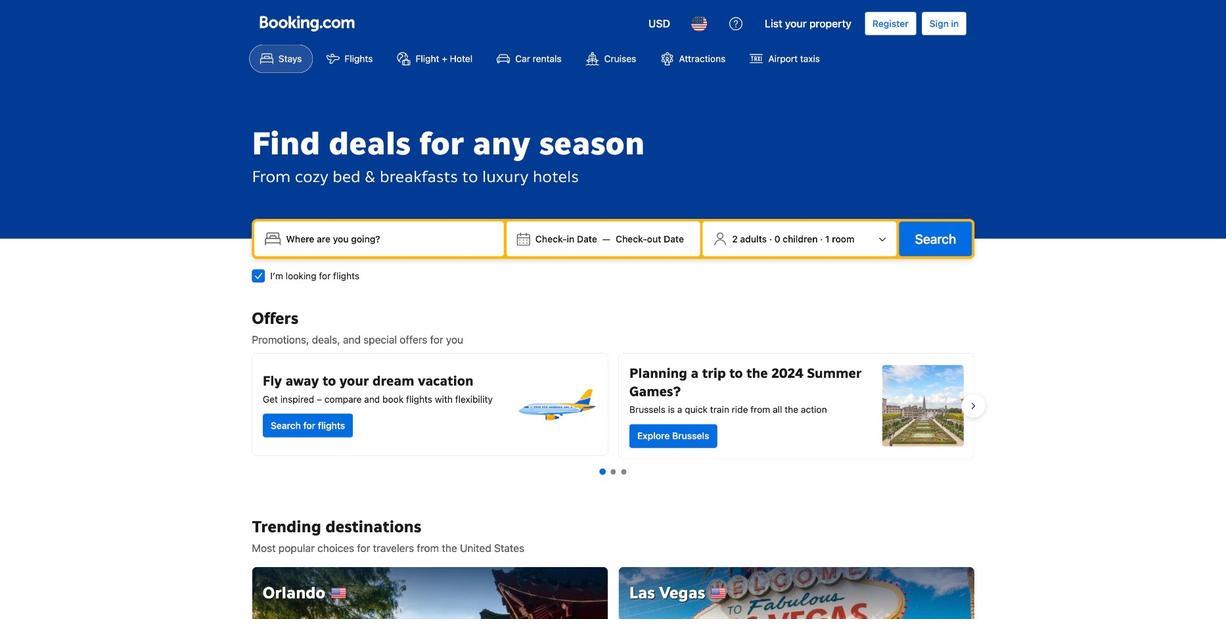 Task type: describe. For each thing, give the bounding box(es) containing it.
explore brussels image
[[883, 365, 964, 447]]



Task type: locate. For each thing, give the bounding box(es) containing it.
Where are you going? field
[[281, 227, 499, 251]]

progress bar
[[600, 469, 627, 475]]

region
[[241, 348, 986, 464]]

booking.com image
[[260, 16, 355, 32]]

fly away to your dream vacation image
[[516, 364, 597, 445]]

main content
[[241, 308, 986, 619]]



Task type: vqa. For each thing, say whether or not it's contained in the screenshot.
Explore Brussels Image
yes



